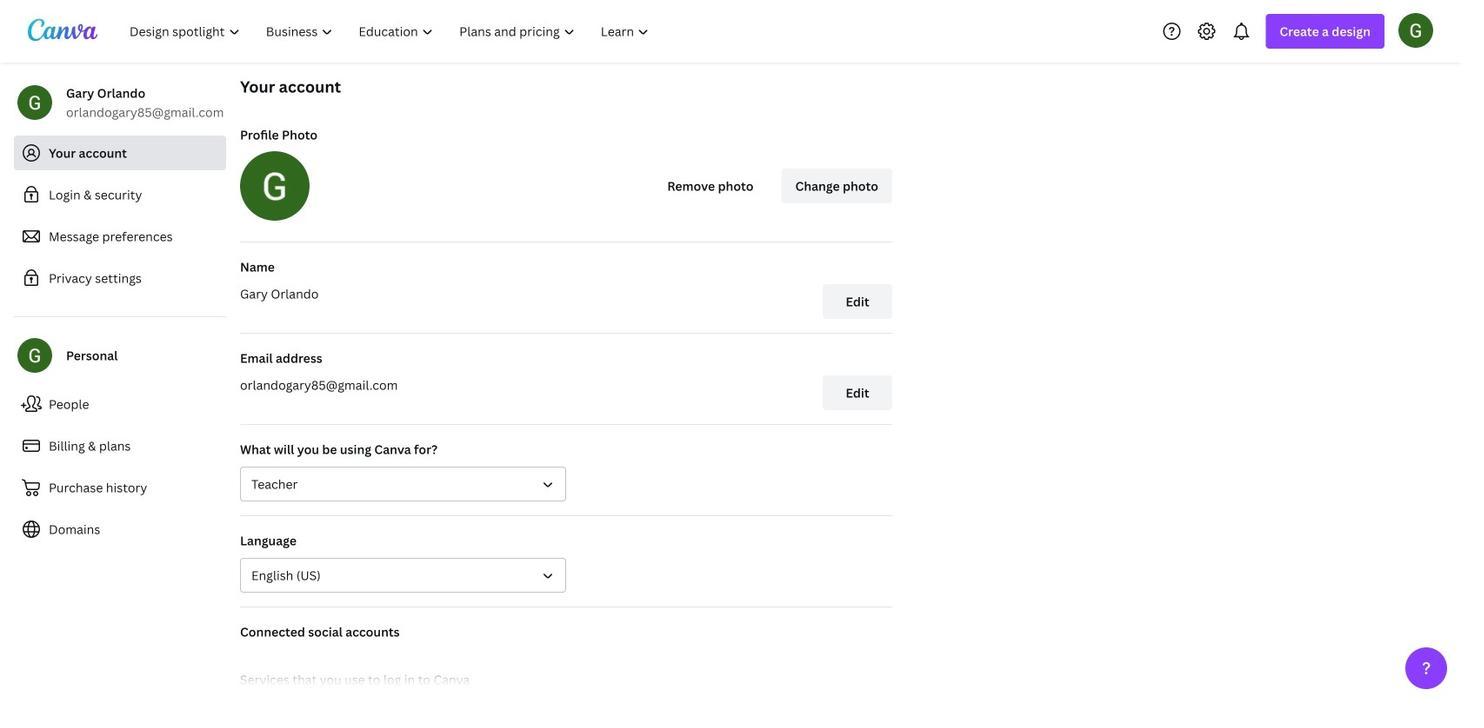 Task type: vqa. For each thing, say whether or not it's contained in the screenshot.
the Canva in the "Try Canva Pro" button
no



Task type: locate. For each thing, give the bounding box(es) containing it.
None button
[[240, 467, 566, 502]]

Language: English (US) button
[[240, 558, 566, 593]]

gary orlando image
[[1399, 13, 1434, 48]]



Task type: describe. For each thing, give the bounding box(es) containing it.
top level navigation element
[[118, 14, 664, 49]]



